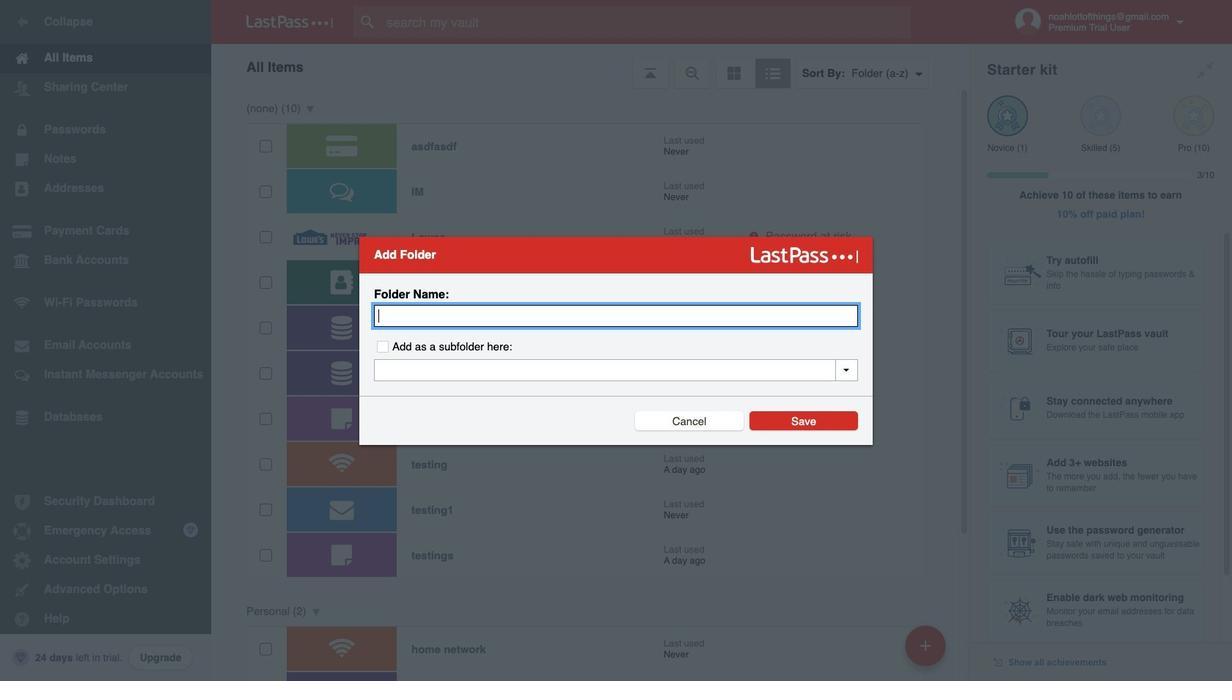 Task type: locate. For each thing, give the bounding box(es) containing it.
new item image
[[921, 641, 931, 651]]

None text field
[[374, 305, 859, 327]]

new item navigation
[[900, 622, 955, 682]]

vault options navigation
[[211, 44, 970, 88]]

dialog
[[360, 237, 873, 445]]



Task type: describe. For each thing, give the bounding box(es) containing it.
search my vault text field
[[354, 6, 940, 38]]

main navigation navigation
[[0, 0, 211, 682]]

Search search field
[[354, 6, 940, 38]]

lastpass image
[[247, 15, 333, 29]]



Task type: vqa. For each thing, say whether or not it's contained in the screenshot.
"caret right" icon at the left of page
no



